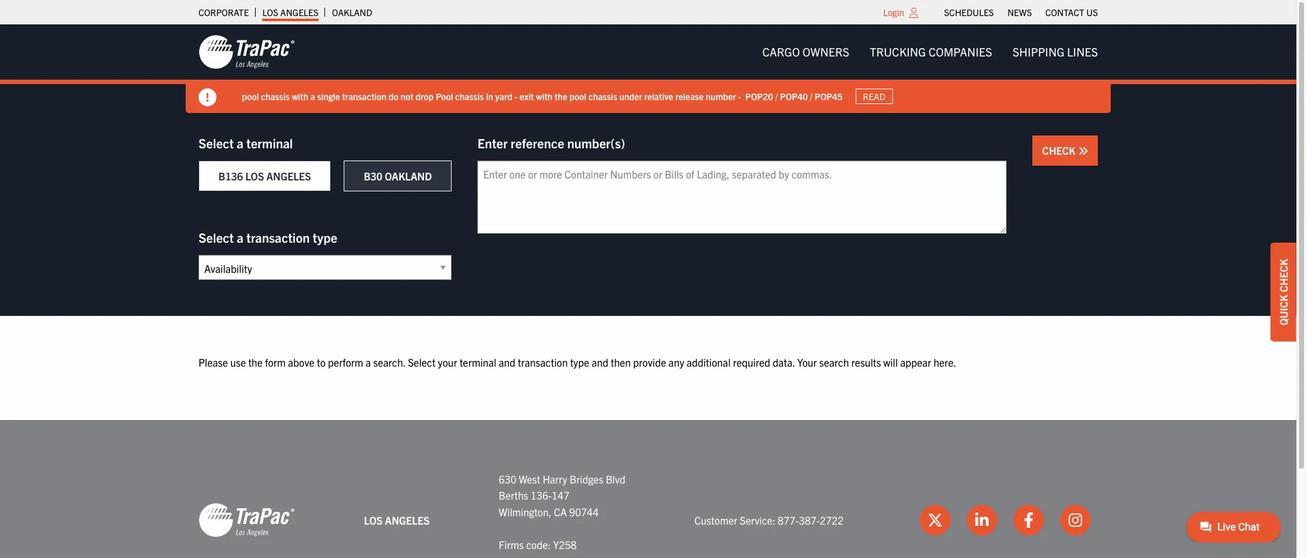 Task type: describe. For each thing, give the bounding box(es) containing it.
1 vertical spatial oakland
[[385, 170, 432, 183]]

please use the form above to perform a search. select your terminal and transaction type and then provide any additional required data. your search results will appear here.
[[199, 356, 957, 369]]

select for select a terminal
[[199, 135, 234, 151]]

1 chassis from the left
[[261, 90, 290, 102]]

companies
[[929, 44, 992, 59]]

630
[[499, 473, 517, 486]]

b30
[[364, 170, 383, 183]]

banner containing cargo owners
[[0, 24, 1307, 113]]

customer service: 877-387-2722
[[695, 514, 844, 527]]

select a terminal
[[199, 135, 293, 151]]

90744
[[569, 506, 599, 519]]

147
[[552, 489, 570, 502]]

owners
[[803, 44, 850, 59]]

2 pool from the left
[[570, 90, 587, 102]]

menu bar containing schedules
[[938, 3, 1105, 21]]

1 horizontal spatial terminal
[[460, 356, 496, 369]]

1 vertical spatial angeles
[[267, 170, 311, 183]]

news link
[[1008, 3, 1032, 21]]

read
[[863, 91, 886, 102]]

not
[[401, 90, 414, 102]]

1 pool from the left
[[242, 90, 259, 102]]

0 vertical spatial los angeles
[[262, 6, 319, 18]]

required
[[733, 356, 771, 369]]

then
[[611, 356, 631, 369]]

oakland link
[[332, 3, 372, 21]]

login
[[884, 6, 905, 18]]

transaction inside banner
[[343, 90, 387, 102]]

appear
[[900, 356, 932, 369]]

number
[[706, 90, 737, 102]]

exit
[[520, 90, 534, 102]]

0 horizontal spatial oakland
[[332, 6, 372, 18]]

cargo owners link
[[752, 39, 860, 65]]

to
[[317, 356, 326, 369]]

single
[[318, 90, 340, 102]]

blvd
[[606, 473, 626, 486]]

corporate link
[[199, 3, 249, 21]]

2 and from the left
[[592, 356, 609, 369]]

los angeles image for footer containing 630 west harry bridges blvd
[[199, 503, 295, 539]]

877-
[[778, 514, 799, 527]]

1 horizontal spatial type
[[570, 356, 590, 369]]

b136
[[219, 170, 243, 183]]

perform
[[328, 356, 363, 369]]

relative
[[645, 90, 674, 102]]

news
[[1008, 6, 1032, 18]]

pop40
[[781, 90, 809, 102]]

los angeles image for banner containing cargo owners
[[199, 34, 295, 70]]

above
[[288, 356, 315, 369]]

a left search.
[[366, 356, 371, 369]]

contact us
[[1046, 6, 1098, 18]]

light image
[[910, 8, 919, 18]]

2 - from the left
[[739, 90, 742, 102]]

2 / from the left
[[811, 90, 813, 102]]

quick check link
[[1271, 243, 1297, 341]]

select for select a transaction type
[[199, 229, 234, 246]]

trucking companies link
[[860, 39, 1003, 65]]

3 chassis from the left
[[589, 90, 618, 102]]

angeles inside footer
[[385, 514, 430, 527]]

b136 los angeles
[[219, 170, 311, 183]]

please
[[199, 356, 228, 369]]

0 horizontal spatial type
[[313, 229, 337, 246]]

form
[[265, 356, 286, 369]]

additional
[[687, 356, 731, 369]]

code:
[[526, 539, 551, 551]]

schedules
[[944, 6, 994, 18]]

lines
[[1068, 44, 1098, 59]]

check inside "button"
[[1043, 144, 1078, 157]]

solid image inside 'check' "button"
[[1078, 146, 1089, 156]]

shipping lines
[[1013, 44, 1098, 59]]

630 west harry bridges blvd berths 136-147 wilmington, ca 90744
[[499, 473, 626, 519]]

2 vertical spatial select
[[408, 356, 436, 369]]

data.
[[773, 356, 795, 369]]

do
[[389, 90, 399, 102]]

results
[[852, 356, 881, 369]]

los inside los angeles link
[[262, 6, 278, 18]]

1 and from the left
[[499, 356, 516, 369]]

number(s)
[[567, 135, 625, 151]]

check button
[[1033, 136, 1098, 166]]

pop20
[[746, 90, 774, 102]]

bridges
[[570, 473, 604, 486]]

trucking
[[870, 44, 926, 59]]



Task type: locate. For each thing, give the bounding box(es) containing it.
0 horizontal spatial transaction
[[246, 229, 310, 246]]

1 vertical spatial solid image
[[1078, 146, 1089, 156]]

0 horizontal spatial the
[[248, 356, 263, 369]]

1 horizontal spatial solid image
[[1078, 146, 1089, 156]]

banner
[[0, 24, 1307, 113]]

0 horizontal spatial pool
[[242, 90, 259, 102]]

0 vertical spatial type
[[313, 229, 337, 246]]

1 horizontal spatial oakland
[[385, 170, 432, 183]]

1 horizontal spatial chassis
[[456, 90, 484, 102]]

1 horizontal spatial the
[[555, 90, 568, 102]]

select left your
[[408, 356, 436, 369]]

trucking companies
[[870, 44, 992, 59]]

menu bar down 'light' image
[[752, 39, 1109, 65]]

1 vertical spatial select
[[199, 229, 234, 246]]

menu bar containing cargo owners
[[752, 39, 1109, 65]]

0 horizontal spatial check
[[1043, 144, 1078, 157]]

2 horizontal spatial transaction
[[518, 356, 568, 369]]

2 vertical spatial transaction
[[518, 356, 568, 369]]

menu bar up shipping
[[938, 3, 1105, 21]]

los angeles image inside banner
[[199, 34, 295, 70]]

select up b136
[[199, 135, 234, 151]]

search
[[820, 356, 849, 369]]

los angeles image inside footer
[[199, 503, 295, 539]]

0 vertical spatial select
[[199, 135, 234, 151]]

chassis left in
[[456, 90, 484, 102]]

a
[[311, 90, 316, 102], [237, 135, 244, 151], [237, 229, 244, 246], [366, 356, 371, 369]]

b30 oakland
[[364, 170, 432, 183]]

1 vertical spatial transaction
[[246, 229, 310, 246]]

2 vertical spatial angeles
[[385, 514, 430, 527]]

chassis left the under
[[589, 90, 618, 102]]

0 vertical spatial the
[[555, 90, 568, 102]]

los angeles image
[[199, 34, 295, 70], [199, 503, 295, 539]]

2 vertical spatial los
[[364, 514, 383, 527]]

contact us link
[[1046, 3, 1098, 21]]

footer containing 630 west harry bridges blvd
[[0, 420, 1297, 558]]

enter reference number(s)
[[478, 135, 625, 151]]

drop
[[416, 90, 434, 102]]

1 vertical spatial check
[[1278, 259, 1291, 292]]

your
[[798, 356, 817, 369]]

shipping
[[1013, 44, 1065, 59]]

387-
[[799, 514, 820, 527]]

chassis
[[261, 90, 290, 102], [456, 90, 484, 102], [589, 90, 618, 102]]

0 vertical spatial solid image
[[199, 89, 217, 107]]

2 los angeles image from the top
[[199, 503, 295, 539]]

terminal right your
[[460, 356, 496, 369]]

and right your
[[499, 356, 516, 369]]

/ left 'pop45'
[[811, 90, 813, 102]]

login link
[[884, 6, 905, 18]]

a left single
[[311, 90, 316, 102]]

use
[[230, 356, 246, 369]]

west
[[519, 473, 540, 486]]

1 / from the left
[[776, 90, 778, 102]]

0 horizontal spatial and
[[499, 356, 516, 369]]

oakland right b30
[[385, 170, 432, 183]]

read link
[[856, 89, 894, 104]]

and left the then in the bottom of the page
[[592, 356, 609, 369]]

a down b136
[[237, 229, 244, 246]]

reference
[[511, 135, 565, 151]]

1 with from the left
[[292, 90, 309, 102]]

2 horizontal spatial chassis
[[589, 90, 618, 102]]

0 horizontal spatial terminal
[[246, 135, 293, 151]]

0 horizontal spatial chassis
[[261, 90, 290, 102]]

1 horizontal spatial /
[[811, 90, 813, 102]]

will
[[884, 356, 898, 369]]

pool up select a terminal
[[242, 90, 259, 102]]

0 vertical spatial angeles
[[280, 6, 319, 18]]

type
[[313, 229, 337, 246], [570, 356, 590, 369]]

shipping lines link
[[1003, 39, 1109, 65]]

- left 'exit'
[[515, 90, 518, 102]]

angeles
[[280, 6, 319, 18], [267, 170, 311, 183], [385, 514, 430, 527]]

1 vertical spatial the
[[248, 356, 263, 369]]

wilmington,
[[499, 506, 552, 519]]

with right 'exit'
[[536, 90, 553, 102]]

footer
[[0, 420, 1297, 558]]

2 with from the left
[[536, 90, 553, 102]]

0 horizontal spatial solid image
[[199, 89, 217, 107]]

0 vertical spatial terminal
[[246, 135, 293, 151]]

customer
[[695, 514, 738, 527]]

y258
[[553, 539, 577, 551]]

the right the use
[[248, 356, 263, 369]]

1 horizontal spatial los angeles
[[364, 514, 430, 527]]

1 vertical spatial menu bar
[[752, 39, 1109, 65]]

los angeles inside footer
[[364, 514, 430, 527]]

solid image
[[199, 89, 217, 107], [1078, 146, 1089, 156]]

1 horizontal spatial transaction
[[343, 90, 387, 102]]

a up b136
[[237, 135, 244, 151]]

service:
[[740, 514, 776, 527]]

1 - from the left
[[515, 90, 518, 102]]

firms code:  y258
[[499, 539, 577, 551]]

terminal up "b136 los angeles" in the top left of the page
[[246, 135, 293, 151]]

berths
[[499, 489, 528, 502]]

1 los angeles image from the top
[[199, 34, 295, 70]]

0 vertical spatial transaction
[[343, 90, 387, 102]]

0 vertical spatial check
[[1043, 144, 1078, 157]]

your
[[438, 356, 457, 369]]

0 horizontal spatial /
[[776, 90, 778, 102]]

angeles inside los angeles link
[[280, 6, 319, 18]]

any
[[669, 356, 685, 369]]

0 vertical spatial oakland
[[332, 6, 372, 18]]

pool
[[436, 90, 454, 102]]

here.
[[934, 356, 957, 369]]

menu bar
[[938, 3, 1105, 21], [752, 39, 1109, 65]]

terminal
[[246, 135, 293, 151], [460, 356, 496, 369]]

pop45
[[815, 90, 843, 102]]

1 horizontal spatial and
[[592, 356, 609, 369]]

the inside banner
[[555, 90, 568, 102]]

-
[[515, 90, 518, 102], [739, 90, 742, 102]]

1 vertical spatial los
[[245, 170, 264, 183]]

harry
[[543, 473, 567, 486]]

pool
[[242, 90, 259, 102], [570, 90, 587, 102]]

los angeles link
[[262, 3, 319, 21]]

ca
[[554, 506, 567, 519]]

0 vertical spatial los angeles image
[[199, 34, 295, 70]]

search.
[[373, 356, 406, 369]]

release
[[676, 90, 704, 102]]

contact
[[1046, 6, 1085, 18]]

select a transaction type
[[199, 229, 337, 246]]

pool chassis with a single transaction  do not drop pool chassis in yard -  exit with the pool chassis under relative release number -  pop20 / pop40 / pop45
[[242, 90, 843, 102]]

select
[[199, 135, 234, 151], [199, 229, 234, 246], [408, 356, 436, 369]]

los inside footer
[[364, 514, 383, 527]]

schedules link
[[944, 3, 994, 21]]

oakland right los angeles link
[[332, 6, 372, 18]]

0 vertical spatial menu bar
[[938, 3, 1105, 21]]

with left single
[[292, 90, 309, 102]]

enter
[[478, 135, 508, 151]]

check
[[1043, 144, 1078, 157], [1278, 259, 1291, 292]]

0 horizontal spatial -
[[515, 90, 518, 102]]

yard
[[496, 90, 513, 102]]

1 horizontal spatial check
[[1278, 259, 1291, 292]]

1 vertical spatial terminal
[[460, 356, 496, 369]]

provide
[[633, 356, 666, 369]]

0 horizontal spatial with
[[292, 90, 309, 102]]

cargo
[[763, 44, 800, 59]]

1 vertical spatial los angeles
[[364, 514, 430, 527]]

1 vertical spatial type
[[570, 356, 590, 369]]

under
[[620, 90, 643, 102]]

0 horizontal spatial los angeles
[[262, 6, 319, 18]]

136-
[[531, 489, 552, 502]]

in
[[486, 90, 494, 102]]

los
[[262, 6, 278, 18], [245, 170, 264, 183], [364, 514, 383, 527]]

2 chassis from the left
[[456, 90, 484, 102]]

1 horizontal spatial with
[[536, 90, 553, 102]]

2722
[[820, 514, 844, 527]]

chassis left single
[[261, 90, 290, 102]]

firms
[[499, 539, 524, 551]]

los angeles
[[262, 6, 319, 18], [364, 514, 430, 527]]

Enter reference number(s) text field
[[478, 161, 1007, 234]]

pool up number(s)
[[570, 90, 587, 102]]

cargo owners
[[763, 44, 850, 59]]

us
[[1087, 6, 1098, 18]]

1 vertical spatial los angeles image
[[199, 503, 295, 539]]

quick
[[1278, 295, 1291, 325]]

corporate
[[199, 6, 249, 18]]

- right "number"
[[739, 90, 742, 102]]

1 horizontal spatial pool
[[570, 90, 587, 102]]

the right 'exit'
[[555, 90, 568, 102]]

0 vertical spatial los
[[262, 6, 278, 18]]

/ left pop40
[[776, 90, 778, 102]]

select down b136
[[199, 229, 234, 246]]

1 horizontal spatial -
[[739, 90, 742, 102]]

quick check
[[1278, 259, 1291, 325]]



Task type: vqa. For each thing, say whether or not it's contained in the screenshot.
the bottom "Type"
yes



